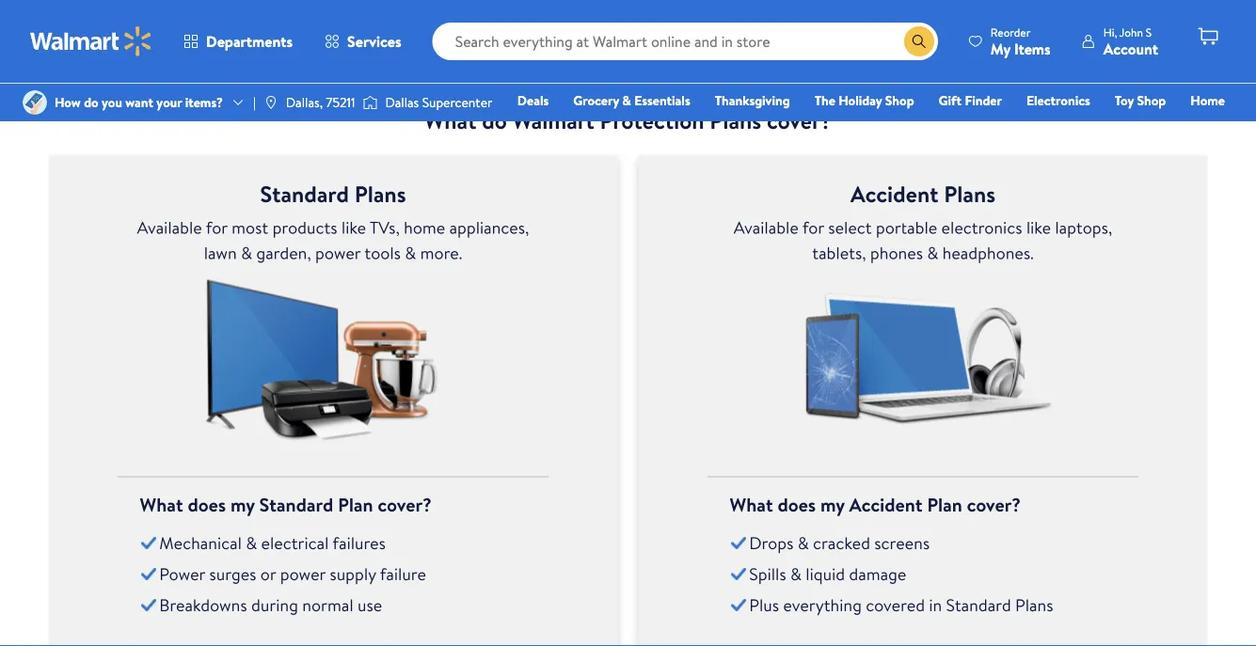 Task type: describe. For each thing, give the bounding box(es) containing it.
registry
[[1009, 118, 1057, 136]]

thanksgiving link
[[707, 90, 799, 111]]

thanksgiving
[[715, 91, 790, 110]]

search icon image
[[912, 34, 927, 49]]

the holiday shop link
[[806, 90, 923, 111]]

1 shop from the left
[[886, 91, 915, 110]]

you
[[102, 93, 122, 111]]

dallas, 75211
[[286, 93, 355, 111]]

want
[[125, 93, 153, 111]]

2 shop from the left
[[1138, 91, 1167, 110]]

dallas
[[385, 93, 419, 111]]

grocery & essentials link
[[565, 90, 699, 111]]

one
[[1081, 118, 1110, 136]]

reorder my items
[[991, 24, 1051, 59]]

Search search field
[[433, 23, 938, 60]]

 image for dallas supercenter
[[363, 93, 378, 112]]

the
[[815, 91, 836, 110]]

s
[[1146, 24, 1152, 40]]

home link
[[1183, 90, 1234, 111]]

grocery & essentials
[[573, 91, 691, 110]]

fashion link
[[932, 117, 993, 137]]

Walmart Site-Wide search field
[[433, 23, 938, 60]]

toy
[[1115, 91, 1134, 110]]

&
[[623, 91, 631, 110]]

how
[[55, 93, 81, 111]]

finder
[[965, 91, 1002, 110]]

items
[[1015, 38, 1051, 59]]

one debit link
[[1073, 117, 1153, 137]]

services
[[347, 31, 402, 52]]

home
[[1191, 91, 1226, 110]]

departments
[[206, 31, 293, 52]]

how do you want your items?
[[55, 93, 223, 111]]

 image for dallas, 75211
[[263, 95, 278, 110]]

deals link
[[509, 90, 557, 111]]

75211
[[326, 93, 355, 111]]

account
[[1104, 38, 1159, 59]]

walmart+ link
[[1161, 117, 1234, 137]]

debit
[[1113, 118, 1145, 136]]

gift finder link
[[931, 90, 1011, 111]]



Task type: locate. For each thing, give the bounding box(es) containing it.
items?
[[185, 93, 223, 111]]

dallas supercenter
[[385, 93, 493, 111]]

holiday
[[839, 91, 882, 110]]

0 horizontal spatial  image
[[263, 95, 278, 110]]

fashion
[[941, 118, 984, 136]]

my
[[991, 38, 1011, 59]]

1 horizontal spatial shop
[[1138, 91, 1167, 110]]

gift
[[939, 91, 962, 110]]

do
[[84, 93, 99, 111]]

home fashion
[[941, 91, 1226, 136]]

dallas,
[[286, 93, 323, 111]]

0 horizontal spatial shop
[[886, 91, 915, 110]]

 image
[[23, 90, 47, 115]]

walmart image
[[30, 26, 152, 56]]

hi, john s account
[[1104, 24, 1159, 59]]

cart contains 0 items total amount $0.00 image
[[1197, 25, 1220, 48]]

your
[[157, 93, 182, 111]]

1 horizontal spatial  image
[[363, 93, 378, 112]]

 image right 75211
[[363, 93, 378, 112]]

shop
[[886, 91, 915, 110], [1138, 91, 1167, 110]]

toy shop link
[[1107, 90, 1175, 111]]

electronics link
[[1018, 90, 1099, 111]]

services button
[[309, 19, 418, 64]]

electronics
[[1027, 91, 1091, 110]]

shop right toy
[[1138, 91, 1167, 110]]

supercenter
[[422, 93, 493, 111]]

toy shop
[[1115, 91, 1167, 110]]

the holiday shop
[[815, 91, 915, 110]]

departments button
[[168, 19, 309, 64]]

 image right the | on the top of page
[[263, 95, 278, 110]]

gift finder
[[939, 91, 1002, 110]]

hi,
[[1104, 24, 1118, 40]]

essentials
[[635, 91, 691, 110]]

registry link
[[1000, 117, 1065, 137]]

john
[[1120, 24, 1144, 40]]

grocery
[[573, 91, 619, 110]]

reorder
[[991, 24, 1031, 40]]

shop right holiday in the right top of the page
[[886, 91, 915, 110]]

 image
[[363, 93, 378, 112], [263, 95, 278, 110]]

walmart+
[[1169, 118, 1226, 136]]

one debit
[[1081, 118, 1145, 136]]

|
[[253, 93, 256, 111]]

deals
[[518, 91, 549, 110]]



Task type: vqa. For each thing, say whether or not it's contained in the screenshot.
so
no



